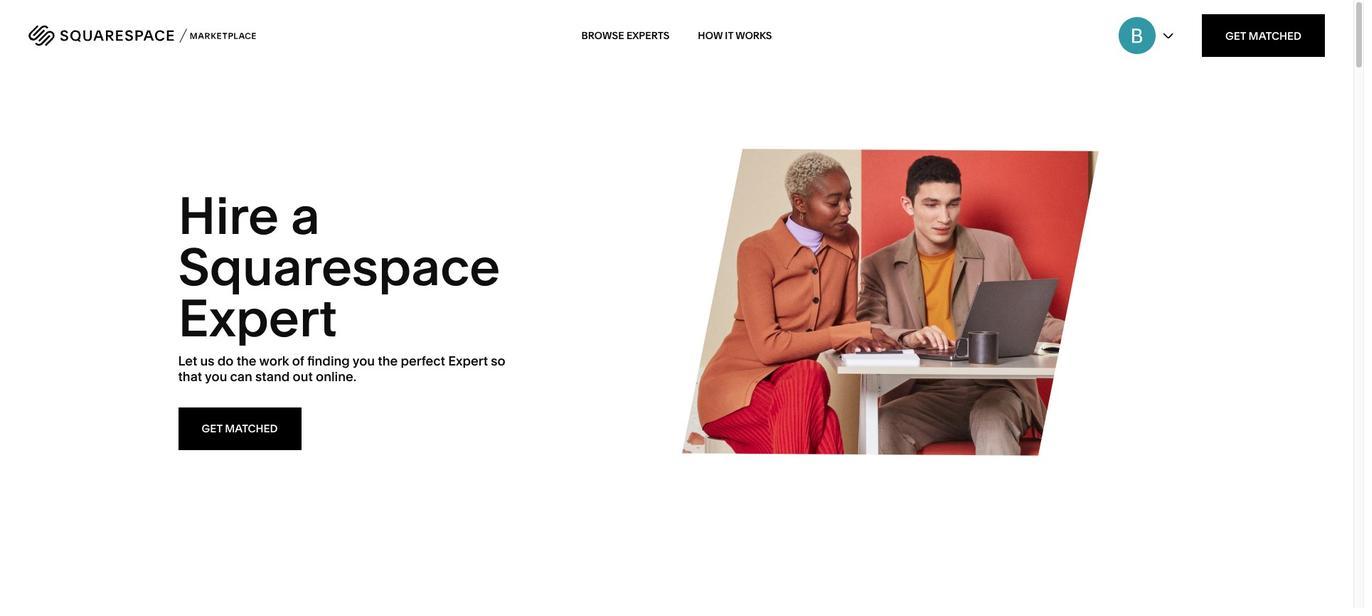 Task type: vqa. For each thing, say whether or not it's contained in the screenshot.
Browse Experts Link
yes



Task type: describe. For each thing, give the bounding box(es) containing it.
work
[[259, 353, 289, 370]]

how it works link
[[698, 16, 772, 55]]

0 horizontal spatial you
[[205, 369, 227, 385]]

squarespace
[[178, 236, 500, 298]]

can
[[230, 369, 252, 385]]

1 horizontal spatial you
[[353, 353, 375, 370]]

perfect
[[401, 353, 445, 370]]

2 the from the left
[[378, 353, 398, 370]]

0 horizontal spatial get matched link
[[178, 407, 301, 450]]

of
[[292, 353, 304, 370]]

it
[[725, 29, 734, 42]]

out
[[293, 369, 313, 385]]

get for get matched link to the top
[[1226, 29, 1246, 42]]

browse
[[582, 29, 624, 42]]

get matched for the left get matched link
[[202, 422, 278, 435]]

experts
[[627, 29, 670, 42]]

do
[[217, 353, 234, 370]]

so
[[491, 353, 506, 370]]

hire
[[178, 185, 279, 247]]

matched for the left get matched link
[[225, 422, 278, 435]]

matched for get matched link to the top
[[1249, 29, 1302, 42]]

hire a squarespace expert let us do the work of finding you the perfect expert so that you can stand out online.
[[178, 185, 506, 385]]

finding
[[307, 353, 350, 370]]

let
[[178, 353, 197, 370]]



Task type: locate. For each thing, give the bounding box(es) containing it.
get matched for get matched link to the top
[[1226, 29, 1302, 42]]

0 vertical spatial matched
[[1249, 29, 1302, 42]]

1 horizontal spatial get
[[1226, 29, 1246, 42]]

1 horizontal spatial the
[[378, 353, 398, 370]]

get for the left get matched link
[[202, 422, 222, 435]]

that
[[178, 369, 202, 385]]

1 vertical spatial matched
[[225, 422, 278, 435]]

1 vertical spatial expert
[[448, 353, 488, 370]]

expert left so
[[448, 353, 488, 370]]

us
[[200, 353, 215, 370]]

1 horizontal spatial get matched link
[[1202, 14, 1325, 57]]

the right do
[[237, 353, 257, 370]]

how
[[698, 29, 723, 42]]

0 horizontal spatial get
[[202, 422, 222, 435]]

expert
[[178, 287, 337, 350], [448, 353, 488, 370]]

a
[[291, 185, 320, 247]]

1 the from the left
[[237, 353, 257, 370]]

1 horizontal spatial expert
[[448, 353, 488, 370]]

0 vertical spatial get
[[1226, 29, 1246, 42]]

squarespace marketplace image
[[28, 25, 256, 46]]

browse experts
[[582, 29, 670, 42]]

1 horizontal spatial get matched
[[1226, 29, 1302, 42]]

online.
[[316, 369, 357, 385]]

1 vertical spatial get matched link
[[178, 407, 301, 450]]

get matched
[[1226, 29, 1302, 42], [202, 422, 278, 435]]

0 horizontal spatial matched
[[225, 422, 278, 435]]

you right the finding
[[353, 353, 375, 370]]

0 vertical spatial expert
[[178, 287, 337, 350]]

1 horizontal spatial matched
[[1249, 29, 1302, 42]]

the
[[237, 353, 257, 370], [378, 353, 398, 370]]

works
[[736, 29, 772, 42]]

0 vertical spatial get matched link
[[1202, 14, 1325, 57]]

0 horizontal spatial get matched
[[202, 422, 278, 435]]

browse experts link
[[582, 16, 670, 55]]

you left can
[[205, 369, 227, 385]]

expert up work at left bottom
[[178, 287, 337, 350]]

the left perfect
[[378, 353, 398, 370]]

0 horizontal spatial the
[[237, 353, 257, 370]]

matched
[[1249, 29, 1302, 42], [225, 422, 278, 435]]

how it works
[[698, 29, 772, 42]]

1 vertical spatial get matched
[[202, 422, 278, 435]]

1 vertical spatial get
[[202, 422, 222, 435]]

get matched link
[[1202, 14, 1325, 57], [178, 407, 301, 450]]

0 horizontal spatial expert
[[178, 287, 337, 350]]

you
[[353, 353, 375, 370], [205, 369, 227, 385]]

stand
[[255, 369, 290, 385]]

0 vertical spatial get matched
[[1226, 29, 1302, 42]]

get
[[1226, 29, 1246, 42], [202, 422, 222, 435]]



